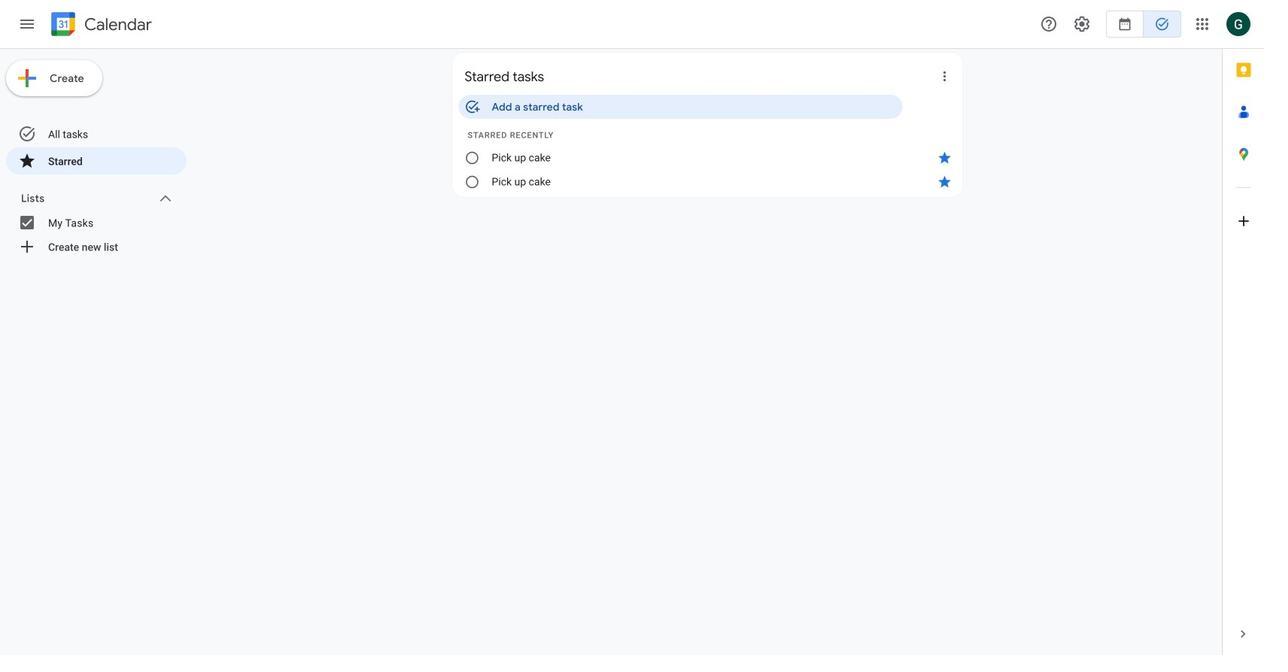 Task type: vqa. For each thing, say whether or not it's contained in the screenshot.
field
no



Task type: locate. For each thing, give the bounding box(es) containing it.
support menu image
[[1040, 15, 1058, 33]]

heading inside "calendar" element
[[81, 15, 152, 33]]

tab list
[[1223, 49, 1264, 613]]

settings menu image
[[1073, 15, 1091, 33]]

heading
[[81, 15, 152, 33]]

calendar element
[[48, 9, 152, 42]]



Task type: describe. For each thing, give the bounding box(es) containing it.
tasks sidebar image
[[18, 15, 36, 33]]



